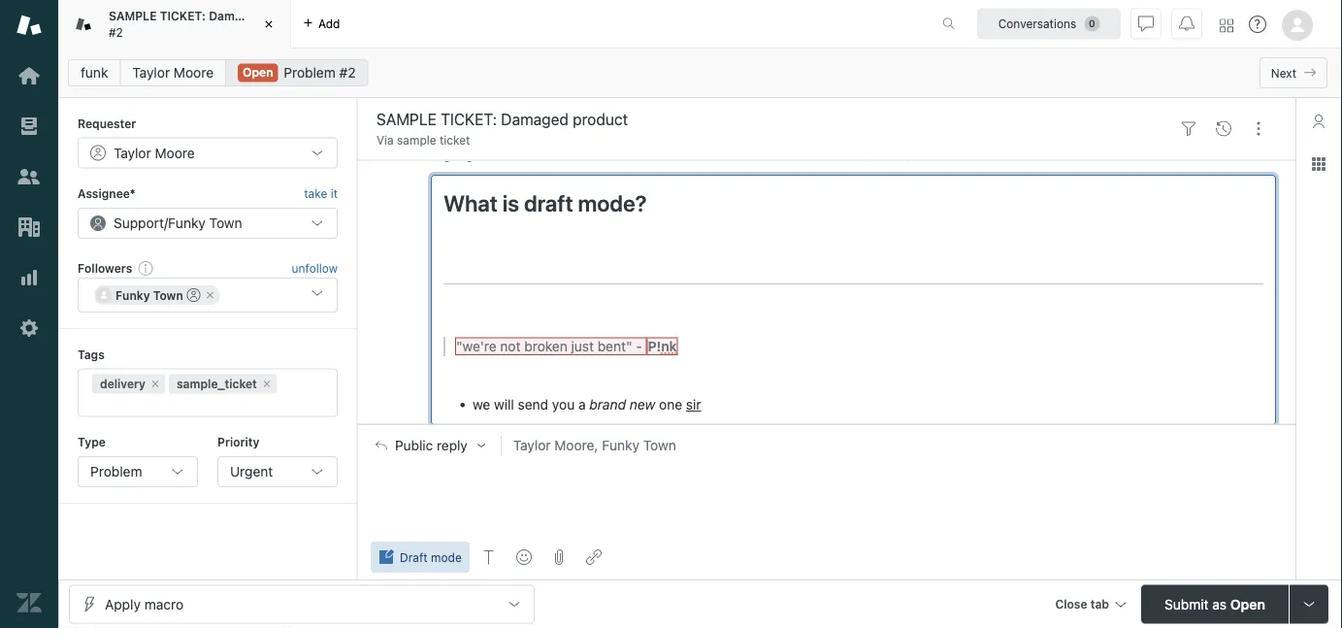 Task type: describe. For each thing, give the bounding box(es) containing it.
what is draft mode?
[[444, 190, 647, 217]]

take
[[304, 187, 327, 200]]

apps image
[[1312, 156, 1327, 172]]

add attachment image
[[551, 550, 567, 565]]

broken
[[525, 339, 568, 355]]

it
[[331, 187, 338, 200]]

taylor moore, funky town
[[513, 437, 676, 453]]

zendesk support image
[[17, 13, 42, 38]]

we
[[473, 397, 491, 413]]

insert emojis image
[[516, 550, 532, 565]]

draft mode
[[400, 550, 462, 564]]

tabs tab list
[[58, 0, 922, 49]]

followers
[[78, 261, 132, 275]]

new
[[630, 397, 656, 413]]

taylor inside button
[[513, 437, 551, 453]]

zendesk image
[[17, 590, 42, 616]]

zendesk products image
[[1220, 19, 1234, 33]]

funky for taylor
[[602, 437, 640, 453]]

format text image
[[481, 550, 497, 565]]

ticket actions image
[[1251, 121, 1267, 137]]

remove image inside the funky town option
[[205, 290, 216, 301]]

"we're not broken just bent" - p!nk
[[456, 339, 677, 355]]

submit
[[1165, 596, 1209, 612]]

moore inside requester element
[[155, 145, 195, 161]]

or
[[519, 146, 532, 162]]

unfollow button
[[292, 259, 338, 277]]

main element
[[0, 0, 58, 628]]

Subject field
[[373, 108, 1168, 131]]

reporting image
[[17, 265, 42, 290]]

problem #2
[[284, 65, 356, 81]]

one
[[659, 397, 683, 413]]

brand
[[590, 397, 626, 413]]

"we're
[[456, 339, 497, 355]]

submit as open
[[1165, 596, 1266, 612]]

town for taylor moore, funky town
[[644, 437, 676, 453]]

just
[[571, 339, 594, 355]]

0 horizontal spatial remove image
[[150, 378, 161, 390]]

taylor moore, funky town button
[[501, 436, 1296, 455]]

highlight text or select attachments then click on mark for redaction (enter) . redaction is not reversible
[[431, 146, 1087, 162]]

(enter)
[[867, 146, 913, 162]]

type
[[78, 436, 106, 449]]

tab containing sample ticket: damaged product
[[58, 0, 311, 49]]

customer context image
[[1312, 114, 1327, 129]]

conversations button
[[978, 8, 1121, 39]]

tags
[[78, 348, 105, 361]]

funk
[[81, 65, 108, 81]]

filter image
[[1182, 121, 1197, 137]]

bent"
[[598, 339, 633, 355]]

ticket
[[440, 133, 470, 147]]

-
[[636, 339, 642, 355]]

mark
[[742, 146, 775, 162]]

organizations image
[[17, 215, 42, 240]]

sample_ticket
[[177, 377, 257, 391]]

for
[[779, 146, 798, 162]]

next button
[[1260, 57, 1328, 88]]

taylor moore link
[[120, 59, 226, 86]]

0 vertical spatial not
[[1001, 146, 1022, 162]]

funk link
[[68, 59, 121, 86]]

send
[[518, 397, 549, 413]]

views image
[[17, 114, 42, 139]]

/
[[164, 215, 168, 231]]

public reply button
[[358, 425, 501, 466]]

problem button
[[78, 456, 198, 487]]

a
[[579, 397, 586, 413]]

redaction
[[801, 146, 864, 162]]

#2 inside secondary element
[[339, 65, 356, 81]]

close tab button
[[1047, 585, 1134, 627]]

product
[[266, 9, 311, 23]]

get started image
[[17, 63, 42, 88]]

secondary element
[[58, 53, 1343, 92]]

next
[[1272, 66, 1297, 80]]

you
[[552, 397, 575, 413]]

displays possible ticket submission types image
[[1302, 597, 1317, 612]]

remove image
[[261, 378, 273, 390]]

via
[[377, 133, 394, 147]]

add button
[[291, 0, 352, 48]]

draft
[[524, 190, 573, 217]]

add link (cmd k) image
[[586, 550, 602, 565]]

problem for problem
[[90, 464, 142, 480]]



Task type: vqa. For each thing, say whether or not it's contained in the screenshot.
Moore to the top
yes



Task type: locate. For each thing, give the bounding box(es) containing it.
remove image right delivery on the left of page
[[150, 378, 161, 390]]

funky right support
[[168, 215, 206, 231]]

0 vertical spatial is
[[988, 146, 998, 162]]

0 vertical spatial taylor moore
[[132, 65, 214, 81]]

apply
[[105, 596, 141, 612]]

1 vertical spatial not
[[500, 339, 521, 355]]

priority
[[217, 436, 260, 449]]

1 horizontal spatial not
[[1001, 146, 1022, 162]]

1 vertical spatial is
[[503, 190, 520, 217]]

0 vertical spatial town
[[209, 215, 242, 231]]

0 horizontal spatial problem
[[90, 464, 142, 480]]

remove image
[[205, 290, 216, 301], [150, 378, 161, 390]]

ticket:
[[160, 9, 206, 23]]

town inside button
[[644, 437, 676, 453]]

select
[[536, 146, 573, 162]]

problem down add popup button
[[284, 65, 336, 81]]

1 horizontal spatial is
[[988, 146, 998, 162]]

not right "we're
[[500, 339, 521, 355]]

moore inside secondary element
[[174, 65, 214, 81]]

close
[[1056, 598, 1088, 611]]

1 vertical spatial town
[[153, 289, 183, 302]]

#2 inside sample ticket: damaged product #2
[[109, 25, 123, 39]]

button displays agent's chat status as invisible. image
[[1139, 16, 1154, 32]]

1 horizontal spatial problem
[[284, 65, 336, 81]]

moore
[[174, 65, 214, 81], [155, 145, 195, 161]]

funky down brand
[[602, 437, 640, 453]]

1 horizontal spatial town
[[209, 215, 242, 231]]

1 vertical spatial problem
[[90, 464, 142, 480]]

draft
[[400, 550, 428, 564]]

sample ticket: damaged product #2
[[109, 9, 311, 39]]

funkytownclown1@gmail.com image
[[96, 288, 112, 303]]

requester element
[[78, 137, 338, 168]]

not
[[1001, 146, 1022, 162], [500, 339, 521, 355]]

is right redaction
[[988, 146, 998, 162]]

0 vertical spatial funky
[[168, 215, 206, 231]]

urgent
[[230, 464, 273, 480]]

macro
[[144, 596, 184, 612]]

open
[[243, 66, 273, 79], [1231, 596, 1266, 612]]

1 horizontal spatial funky
[[168, 215, 206, 231]]

funky town option
[[94, 286, 220, 305]]

taylor down the 'requester'
[[114, 145, 151, 161]]

via sample ticket
[[377, 133, 470, 147]]

0 vertical spatial problem
[[284, 65, 336, 81]]

town
[[209, 215, 242, 231], [153, 289, 183, 302], [644, 437, 676, 453]]

not left reversible
[[1001, 146, 1022, 162]]

user is an agent image
[[187, 289, 201, 302]]

info on adding followers image
[[138, 260, 154, 276]]

#2 down add
[[339, 65, 356, 81]]

conversations
[[999, 17, 1077, 31]]

town inside option
[[153, 289, 183, 302]]

draft mode button
[[371, 542, 470, 573]]

hide composer image
[[819, 416, 834, 432]]

0 horizontal spatial town
[[153, 289, 183, 302]]

followers element
[[78, 278, 338, 313]]

what
[[444, 190, 498, 217]]

apply macro
[[105, 596, 184, 612]]

0 vertical spatial open
[[243, 66, 273, 79]]

mode
[[431, 550, 462, 564]]

1 vertical spatial remove image
[[150, 378, 161, 390]]

moore down sample ticket: damaged product #2
[[174, 65, 214, 81]]

support
[[114, 215, 164, 231]]

on
[[723, 146, 739, 162]]

requester
[[78, 117, 136, 130]]

funky town
[[116, 289, 183, 302]]

2 vertical spatial funky
[[602, 437, 640, 453]]

support / funky town
[[114, 215, 242, 231]]

town left user is an agent icon
[[153, 289, 183, 302]]

close image
[[259, 15, 279, 34]]

get help image
[[1249, 16, 1267, 33]]

close tab
[[1056, 598, 1110, 611]]

taylor right funk
[[132, 65, 170, 81]]

moore,
[[555, 437, 598, 453]]

0 horizontal spatial #2
[[109, 25, 123, 39]]

events image
[[1216, 121, 1232, 137]]

problem inside secondary element
[[284, 65, 336, 81]]

p!nk
[[648, 339, 677, 355]]

town for support / funky town
[[209, 215, 242, 231]]

problem inside popup button
[[90, 464, 142, 480]]

unfollow
[[292, 261, 338, 275]]

problem down type
[[90, 464, 142, 480]]

add
[[318, 17, 340, 31]]

is
[[988, 146, 998, 162], [503, 190, 520, 217]]

open right as
[[1231, 596, 1266, 612]]

2 horizontal spatial town
[[644, 437, 676, 453]]

0 vertical spatial taylor
[[132, 65, 170, 81]]

mode?
[[578, 190, 647, 217]]

funky inside option
[[116, 289, 150, 302]]

urgent button
[[217, 456, 338, 487]]

open inside secondary element
[[243, 66, 273, 79]]

taylor moore inside taylor moore link
[[132, 65, 214, 81]]

town right /
[[209, 215, 242, 231]]

reversible
[[1026, 146, 1087, 162]]

funky
[[168, 215, 206, 231], [116, 289, 150, 302], [602, 437, 640, 453]]

as
[[1213, 596, 1227, 612]]

tab
[[58, 0, 311, 49]]

sample
[[109, 9, 157, 23]]

funky inside taylor moore, funky town button
[[602, 437, 640, 453]]

public
[[395, 437, 433, 453]]

take it
[[304, 187, 338, 200]]

.
[[913, 146, 917, 162]]

1 horizontal spatial remove image
[[205, 290, 216, 301]]

0 vertical spatial #2
[[109, 25, 123, 39]]

taylor
[[132, 65, 170, 81], [114, 145, 151, 161], [513, 437, 551, 453]]

#2 down sample
[[109, 25, 123, 39]]

attachments
[[577, 146, 655, 162]]

moore up support / funky town
[[155, 145, 195, 161]]

1 vertical spatial taylor moore
[[114, 145, 195, 161]]

0 horizontal spatial not
[[500, 339, 521, 355]]

0 horizontal spatial is
[[503, 190, 520, 217]]

text
[[491, 146, 515, 162]]

delivery
[[100, 377, 146, 391]]

tab
[[1091, 598, 1110, 611]]

funky right funkytownclown1@gmail.com icon
[[116, 289, 150, 302]]

#2
[[109, 25, 123, 39], [339, 65, 356, 81]]

taylor inside requester element
[[114, 145, 151, 161]]

customers image
[[17, 164, 42, 189]]

1 horizontal spatial open
[[1231, 596, 1266, 612]]

we will send you a brand new one sir
[[473, 397, 701, 413]]

highlight
[[431, 146, 488, 162]]

notifications image
[[1180, 16, 1195, 32]]

funky for support
[[168, 215, 206, 231]]

taylor moore
[[132, 65, 214, 81], [114, 145, 195, 161]]

remove image right user is an agent icon
[[205, 290, 216, 301]]

take it button
[[304, 184, 338, 204]]

1 horizontal spatial #2
[[339, 65, 356, 81]]

1 vertical spatial funky
[[116, 289, 150, 302]]

1 vertical spatial taylor
[[114, 145, 151, 161]]

sample
[[397, 133, 437, 147]]

public reply
[[395, 437, 468, 453]]

0 vertical spatial moore
[[174, 65, 214, 81]]

taylor moore down the 'requester'
[[114, 145, 195, 161]]

will
[[494, 397, 514, 413]]

damaged
[[209, 9, 263, 23]]

is left "draft"
[[503, 190, 520, 217]]

0 horizontal spatial open
[[243, 66, 273, 79]]

taylor inside secondary element
[[132, 65, 170, 81]]

assignee* element
[[78, 208, 338, 239]]

redaction
[[921, 146, 984, 162]]

problem
[[284, 65, 336, 81], [90, 464, 142, 480]]

reply
[[437, 437, 468, 453]]

0 vertical spatial remove image
[[205, 290, 216, 301]]

1 vertical spatial open
[[1231, 596, 1266, 612]]

open down close image
[[243, 66, 273, 79]]

assignee*
[[78, 187, 136, 200]]

problem for problem #2
[[284, 65, 336, 81]]

admin image
[[17, 316, 42, 341]]

1 vertical spatial moore
[[155, 145, 195, 161]]

sir
[[686, 397, 701, 413]]

taylor moore down ticket:
[[132, 65, 214, 81]]

click
[[691, 146, 719, 162]]

town down one at the bottom
[[644, 437, 676, 453]]

taylor down 'send'
[[513, 437, 551, 453]]

then
[[659, 146, 687, 162]]

2 horizontal spatial funky
[[602, 437, 640, 453]]

2 vertical spatial taylor
[[513, 437, 551, 453]]

1 vertical spatial #2
[[339, 65, 356, 81]]

0 horizontal spatial funky
[[116, 289, 150, 302]]

funky inside assignee* element
[[168, 215, 206, 231]]

2 vertical spatial town
[[644, 437, 676, 453]]

town inside assignee* element
[[209, 215, 242, 231]]

taylor moore inside requester element
[[114, 145, 195, 161]]



